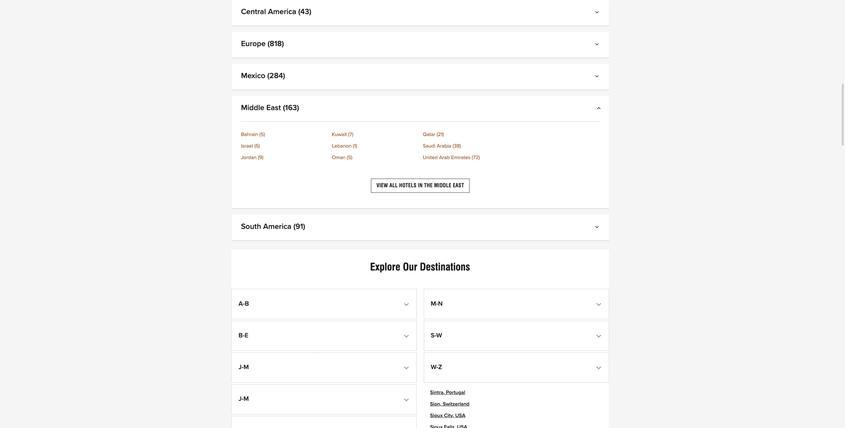 Task type: describe. For each thing, give the bounding box(es) containing it.
j-m for first the j-m link from the bottom
[[239, 396, 249, 402]]

(163)
[[283, 104, 299, 112]]

saudi arabia (38)
[[423, 143, 461, 149]]

b-e link
[[234, 323, 415, 349]]

(72)
[[472, 155, 480, 160]]

w-z
[[431, 364, 442, 370]]

arrow up image
[[597, 107, 600, 112]]

oman (5)
[[332, 155, 353, 160]]

united
[[423, 155, 438, 160]]

our
[[403, 261, 417, 273]]

qatar
[[423, 132, 436, 137]]

oman (5) link
[[332, 155, 418, 160]]

m for first the j-m link from the bottom
[[244, 396, 249, 402]]

sintra,
[[430, 390, 445, 395]]

sioux city, usa
[[430, 413, 466, 418]]

middle inside view all hotels in the middle east link
[[434, 183, 452, 189]]

z
[[438, 364, 442, 370]]

jordan (9)
[[241, 155, 264, 160]]

israel (5) link
[[241, 143, 327, 149]]

the
[[424, 183, 433, 189]]

portugal
[[446, 390, 465, 395]]

w
[[436, 332, 442, 339]]

israel
[[241, 143, 253, 149]]

arabia
[[437, 143, 452, 149]]

sion, switzerland link
[[430, 402, 470, 407]]

w-z link
[[426, 354, 607, 381]]

oman
[[332, 155, 346, 160]]

saudi
[[423, 143, 436, 149]]

south america (91)
[[241, 223, 305, 231]]

e
[[245, 332, 248, 339]]

(5) for israel (5)
[[254, 143, 260, 149]]

m for first the j-m link from the top
[[244, 364, 249, 370]]

lebanon
[[332, 143, 352, 149]]

1 horizontal spatial east
[[453, 183, 464, 189]]

sioux city, usa link
[[430, 413, 466, 418]]

(43)
[[298, 8, 311, 16]]

sion,
[[430, 402, 442, 407]]

kuwait (7)
[[332, 132, 353, 137]]

(1)
[[353, 143, 357, 149]]

1 j- from the top
[[239, 364, 244, 370]]

a-
[[239, 301, 245, 307]]

switzerland
[[443, 402, 470, 407]]

a-b link
[[234, 291, 415, 317]]

(5) for oman (5)
[[347, 155, 353, 160]]

s-w link
[[426, 323, 607, 349]]

in
[[418, 183, 423, 189]]

w-
[[431, 364, 438, 370]]

europe
[[241, 40, 266, 48]]

jordan
[[241, 155, 257, 160]]

view all hotels in the middle east
[[377, 183, 464, 189]]

israel (5)
[[241, 143, 260, 149]]

explore
[[370, 261, 400, 273]]

arrow down image inside a-b link
[[405, 302, 410, 307]]

(9)
[[258, 155, 264, 160]]

view
[[377, 183, 388, 189]]

bahrain
[[241, 132, 258, 137]]

emirates
[[451, 155, 471, 160]]

0 horizontal spatial east
[[266, 104, 281, 112]]

(21)
[[437, 132, 444, 137]]

bahrain (5) link
[[241, 132, 327, 137]]

2 j- from the top
[[239, 396, 244, 402]]

b-
[[239, 332, 245, 339]]

america for central
[[268, 8, 296, 16]]



Task type: vqa. For each thing, say whether or not it's contained in the screenshot.
HIGHEST
no



Task type: locate. For each thing, give the bounding box(es) containing it.
m
[[244, 364, 249, 370], [244, 396, 249, 402]]

1 vertical spatial (5)
[[254, 143, 260, 149]]

1 j-m link from the top
[[234, 354, 415, 381]]

2 m from the top
[[244, 396, 249, 402]]

0 vertical spatial j-
[[239, 364, 244, 370]]

(91)
[[294, 223, 305, 231]]

qatar (21)
[[423, 132, 444, 137]]

arrow down image inside w-z link
[[598, 365, 602, 370]]

(284)
[[267, 72, 285, 80]]

middle up bahrain (5)
[[241, 104, 264, 112]]

arrow down image inside s-w link
[[598, 334, 602, 339]]

america left (43)
[[268, 8, 296, 16]]

arrow down image inside m-n 'link'
[[598, 302, 602, 307]]

0 vertical spatial america
[[268, 8, 296, 16]]

east left (163)
[[266, 104, 281, 112]]

explore our destinations
[[370, 261, 470, 273]]

usa
[[455, 413, 466, 418]]

united arab emirates (72)
[[423, 155, 480, 160]]

1 vertical spatial m
[[244, 396, 249, 402]]

lebanon (1) link
[[332, 143, 418, 149]]

middle right the
[[434, 183, 452, 189]]

s-w
[[431, 332, 442, 339]]

(5) for bahrain (5)
[[260, 132, 265, 137]]

view all hotels in the middle east link
[[371, 179, 470, 193]]

2 vertical spatial (5)
[[347, 155, 353, 160]]

1 vertical spatial middle
[[434, 183, 452, 189]]

(5) right israel
[[254, 143, 260, 149]]

(5)
[[260, 132, 265, 137], [254, 143, 260, 149], [347, 155, 353, 160]]

mexico (284)
[[241, 72, 285, 80]]

1 vertical spatial j-
[[239, 396, 244, 402]]

central
[[241, 8, 266, 16]]

j-m
[[239, 364, 249, 370], [239, 396, 249, 402]]

america left the (91)
[[263, 223, 292, 231]]

hotels
[[399, 183, 417, 189]]

sintra, portugal link
[[430, 390, 465, 395]]

1 j-m from the top
[[239, 364, 249, 370]]

2 j-m link from the top
[[234, 386, 415, 413]]

0 vertical spatial j-m
[[239, 364, 249, 370]]

middle east (163)
[[241, 104, 299, 112]]

0 horizontal spatial middle
[[241, 104, 264, 112]]

j-m link
[[234, 354, 415, 381], [234, 386, 415, 413]]

2 j-m from the top
[[239, 396, 249, 402]]

europe (818)
[[241, 40, 284, 48]]

0 vertical spatial m
[[244, 364, 249, 370]]

america
[[268, 8, 296, 16], [263, 223, 292, 231]]

south
[[241, 223, 261, 231]]

arrow down image
[[597, 11, 600, 16], [597, 226, 600, 231], [598, 302, 602, 307], [405, 334, 410, 339]]

lebanon (1)
[[332, 143, 357, 149]]

city,
[[444, 413, 454, 418]]

all
[[390, 183, 398, 189]]

n
[[438, 301, 443, 307]]

united arab emirates (72) link
[[423, 155, 509, 160]]

qatar (21) link
[[423, 132, 509, 137]]

mexico
[[241, 72, 265, 80]]

j-m for first the j-m link from the top
[[239, 364, 249, 370]]

m-n link
[[426, 291, 607, 317]]

m-
[[431, 301, 438, 307]]

central america (43)
[[241, 8, 311, 16]]

0 vertical spatial middle
[[241, 104, 264, 112]]

arab
[[439, 155, 450, 160]]

0 vertical spatial east
[[266, 104, 281, 112]]

east
[[266, 104, 281, 112], [453, 183, 464, 189]]

1 horizontal spatial middle
[[434, 183, 452, 189]]

bahrain (5)
[[241, 132, 265, 137]]

destinations
[[420, 261, 470, 273]]

middle
[[241, 104, 264, 112], [434, 183, 452, 189]]

(5) right the oman
[[347, 155, 353, 160]]

b
[[245, 301, 249, 307]]

0 vertical spatial (5)
[[260, 132, 265, 137]]

america for south
[[263, 223, 292, 231]]

sioux
[[430, 413, 443, 418]]

1 vertical spatial east
[[453, 183, 464, 189]]

kuwait
[[332, 132, 347, 137]]

sintra, portugal
[[430, 390, 465, 395]]

(7)
[[348, 132, 353, 137]]

1 m from the top
[[244, 364, 249, 370]]

(818)
[[268, 40, 284, 48]]

1 vertical spatial j-m link
[[234, 386, 415, 413]]

(38)
[[453, 143, 461, 149]]

0 vertical spatial j-m link
[[234, 354, 415, 381]]

1 vertical spatial j-m
[[239, 396, 249, 402]]

sion, switzerland
[[430, 402, 470, 407]]

arrow down image inside b-e link
[[405, 334, 410, 339]]

saudi arabia (38) link
[[423, 143, 509, 149]]

kuwait (7) link
[[332, 132, 418, 137]]

s-
[[431, 332, 436, 339]]

b-e
[[239, 332, 248, 339]]

a-b
[[239, 301, 249, 307]]

j-
[[239, 364, 244, 370], [239, 396, 244, 402]]

jordan (9) link
[[241, 155, 327, 160]]

east down emirates
[[453, 183, 464, 189]]

m-n
[[431, 301, 443, 307]]

(5) right bahrain
[[260, 132, 265, 137]]

1 vertical spatial america
[[263, 223, 292, 231]]

arrow down image
[[597, 43, 600, 48], [597, 75, 600, 80], [405, 302, 410, 307], [598, 334, 602, 339], [405, 365, 410, 370], [598, 365, 602, 370], [405, 397, 410, 402]]



